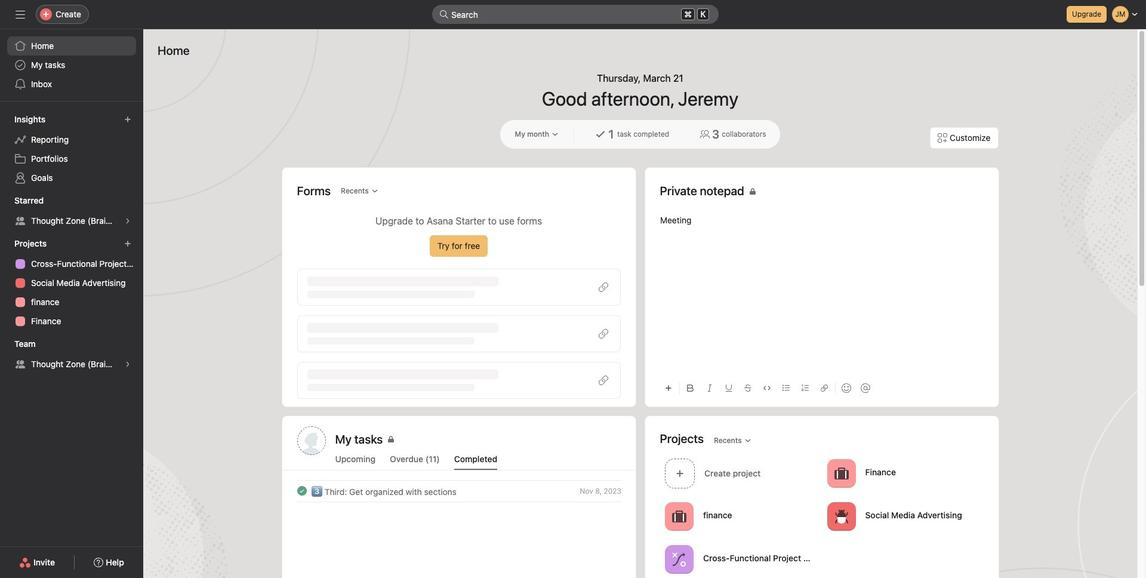 Task type: vqa. For each thing, say whether or not it's contained in the screenshot.
Global element
yes



Task type: describe. For each thing, give the bounding box(es) containing it.
1 horizontal spatial list item
[[660, 455, 823, 492]]

briefcase image
[[834, 466, 849, 481]]

at mention image
[[861, 383, 871, 393]]

completed image
[[295, 484, 309, 498]]

underline image
[[725, 385, 733, 392]]

see details, thought zone (brainstorm space) image for teams "element"
[[124, 361, 131, 368]]

global element
[[0, 29, 143, 101]]

italics image
[[706, 385, 714, 392]]

0 horizontal spatial list item
[[283, 480, 636, 502]]

insights element
[[0, 109, 143, 190]]

prominent image
[[440, 10, 449, 19]]

briefcase image
[[672, 509, 687, 524]]

see details, thought zone (brainstorm space) image for starred element
[[124, 217, 131, 225]]



Task type: locate. For each thing, give the bounding box(es) containing it.
bug image
[[834, 509, 849, 524]]

numbered list image
[[802, 385, 809, 392]]

1 vertical spatial see details, thought zone (brainstorm space) image
[[124, 361, 131, 368]]

bulleted list image
[[783, 385, 790, 392]]

see details, thought zone (brainstorm space) image inside starred element
[[124, 217, 131, 225]]

hide sidebar image
[[16, 10, 25, 19]]

see details, thought zone (brainstorm space) image inside teams "element"
[[124, 361, 131, 368]]

1 see details, thought zone (brainstorm space) image from the top
[[124, 217, 131, 225]]

teams element
[[0, 333, 143, 376]]

projects element
[[0, 233, 143, 333]]

link image
[[821, 385, 828, 392]]

0 vertical spatial see details, thought zone (brainstorm space) image
[[124, 217, 131, 225]]

list item
[[660, 455, 823, 492], [283, 480, 636, 502]]

bold image
[[687, 385, 694, 392]]

add profile photo image
[[297, 427, 326, 455]]

Completed checkbox
[[295, 484, 309, 498]]

starred element
[[0, 190, 143, 233]]

line_and_symbols image
[[672, 552, 687, 567]]

2 see details, thought zone (brainstorm space) image from the top
[[124, 361, 131, 368]]

None field
[[432, 5, 719, 24]]

new project or portfolio image
[[124, 240, 131, 247]]

toolbar
[[660, 375, 984, 401]]

strikethrough image
[[745, 385, 752, 392]]

Search tasks, projects, and more text field
[[432, 5, 719, 24]]

code image
[[764, 385, 771, 392]]

new insights image
[[124, 116, 131, 123]]

see details, thought zone (brainstorm space) image
[[124, 217, 131, 225], [124, 361, 131, 368]]

insert an object image
[[665, 385, 672, 392]]



